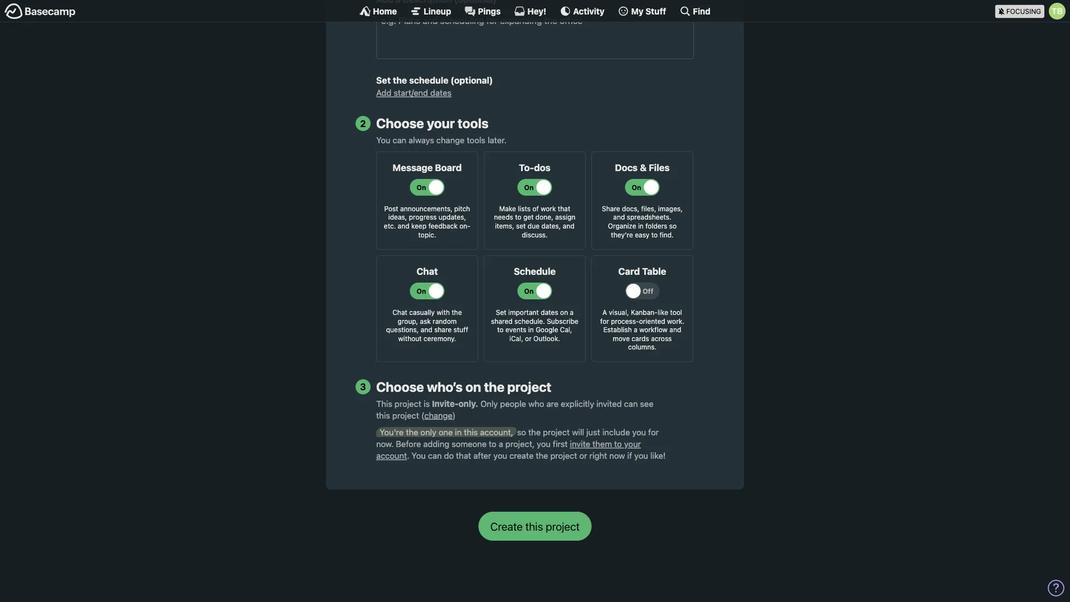 Task type: vqa. For each thing, say whether or not it's contained in the screenshot.
the jennifer young image
no



Task type: describe. For each thing, give the bounding box(es) containing it.
focusing button
[[996, 0, 1071, 22]]

add start/end dates link
[[376, 88, 452, 98]]

set for important
[[496, 308, 507, 316]]

message
[[393, 162, 433, 173]]

card
[[619, 266, 640, 277]]

schedule
[[409, 75, 449, 86]]

to inside set important dates on a shared schedule. subscribe to events in google cal, ical, or outlook.
[[498, 326, 504, 334]]

Add a description (optional) text field
[[376, 9, 694, 59]]

etc.
[[384, 222, 396, 230]]

lineup link
[[410, 6, 451, 17]]

board
[[435, 162, 462, 173]]

you're the only one in this account,
[[380, 427, 513, 437]]

will
[[572, 427, 584, 437]]

home link
[[360, 6, 397, 17]]

a inside so the project will just include you for now. before adding someone to a project, you first
[[499, 439, 503, 449]]

events
[[506, 326, 527, 334]]

focusing
[[1007, 8, 1042, 15]]

0 horizontal spatial in
[[455, 427, 462, 437]]

casually
[[409, 308, 435, 316]]

on inside set important dates on a shared schedule. subscribe to events in google cal, ical, or outlook.
[[560, 308, 568, 316]]

folders
[[646, 222, 668, 230]]

you right 'if'
[[635, 451, 648, 460]]

done,
[[536, 213, 554, 221]]

that for work
[[558, 205, 571, 212]]

make lists of work that needs to get done, assign items, set due dates, and discuss.
[[494, 205, 576, 239]]

the inside set the schedule (optional) add start/end dates
[[393, 75, 407, 86]]

project inside only people who are explicitly invited can see this project (
[[392, 410, 419, 420]]

chat casually with the group, ask random questions, and share stuff without ceremony.
[[386, 308, 468, 342]]

get
[[524, 213, 534, 221]]

spreadsheets.
[[627, 213, 672, 221]]

project,
[[506, 439, 535, 449]]

people
[[500, 399, 526, 408]]

items,
[[495, 222, 514, 230]]

to inside so the project will just include you for now. before adding someone to a project, you first
[[489, 439, 497, 449]]

3
[[360, 381, 366, 392]]

1 vertical spatial this
[[464, 427, 478, 437]]

one
[[439, 427, 453, 437]]

google
[[536, 326, 558, 334]]

share
[[434, 326, 452, 334]]

do
[[444, 451, 454, 460]]

random
[[433, 317, 457, 325]]

for inside a visual, kanban-like tool for process-oriented work. establish a workflow and move cards across columns.
[[601, 317, 609, 325]]

.
[[407, 451, 410, 460]]

tim burton image
[[1049, 3, 1066, 20]]

dates inside set important dates on a shared schedule. subscribe to events in google cal, ical, or outlook.
[[541, 308, 559, 316]]

0 vertical spatial change
[[437, 135, 465, 145]]

topic.
[[418, 231, 436, 239]]

post
[[384, 205, 398, 212]]

invited
[[597, 399, 622, 408]]

columns.
[[628, 343, 657, 351]]

and inside post announcements, pitch ideas, progress updates, etc. and keep feedback on- topic.
[[398, 222, 410, 230]]

dates,
[[542, 222, 561, 230]]

visual,
[[609, 308, 629, 316]]

ideas,
[[388, 213, 407, 221]]

docs & files
[[615, 162, 670, 173]]

table
[[642, 266, 667, 277]]

create
[[510, 451, 534, 460]]

right
[[590, 451, 607, 460]]

files,
[[641, 205, 657, 212]]

files
[[649, 162, 670, 173]]

choose for choose your tools
[[376, 116, 424, 131]]

on-
[[460, 222, 471, 230]]

who
[[529, 399, 545, 408]]

for inside so the project will just include you for now. before adding someone to a project, you first
[[649, 427, 659, 437]]

only.
[[459, 399, 478, 408]]

dates inside set the schedule (optional) add start/end dates
[[431, 88, 452, 98]]

images,
[[658, 205, 683, 212]]

docs
[[615, 162, 638, 173]]

share docs, files, images, and spreadsheets. organize in folders so they're easy to find.
[[602, 205, 683, 239]]

updates,
[[439, 213, 466, 221]]

across
[[651, 335, 672, 342]]

project down first
[[551, 451, 577, 460]]

ical,
[[510, 335, 523, 342]]

pings
[[478, 6, 501, 16]]

message board
[[393, 162, 462, 173]]

ceremony.
[[424, 335, 456, 342]]

just
[[587, 427, 600, 437]]

you right the after at left
[[494, 451, 507, 460]]

the inside so the project will just include you for now. before adding someone to a project, you first
[[529, 427, 541, 437]]

progress
[[409, 213, 437, 221]]

2 vertical spatial can
[[428, 451, 442, 460]]

like
[[658, 308, 669, 316]]

&
[[640, 162, 647, 173]]

chat for chat casually with the group, ask random questions, and share stuff without ceremony.
[[393, 308, 408, 316]]

2
[[360, 118, 366, 129]]

project up who
[[508, 379, 552, 395]]

work
[[541, 205, 556, 212]]

a inside a visual, kanban-like tool for process-oriented work. establish a workflow and move cards across columns.
[[634, 326, 638, 334]]

1 vertical spatial change
[[425, 410, 453, 420]]

. you can do that after you create the project or right now if you like!
[[407, 451, 666, 460]]

work.
[[667, 317, 685, 325]]

invite-
[[432, 399, 459, 408]]

the up 'before'
[[406, 427, 418, 437]]

who's
[[427, 379, 463, 395]]

oriented
[[639, 317, 666, 325]]

a inside set important dates on a shared schedule. subscribe to events in google cal, ical, or outlook.
[[570, 308, 574, 316]]

)
[[453, 410, 456, 420]]

add
[[376, 88, 392, 98]]

later.
[[488, 135, 507, 145]]

pitch
[[454, 205, 470, 212]]

pings button
[[465, 6, 501, 17]]

switch accounts image
[[4, 3, 76, 20]]

my stuff
[[632, 6, 667, 16]]

establish
[[604, 326, 632, 334]]



Task type: locate. For each thing, give the bounding box(es) containing it.
or inside set important dates on a shared schedule. subscribe to events in google cal, ical, or outlook.
[[525, 335, 532, 342]]

1 vertical spatial chat
[[393, 308, 408, 316]]

like!
[[651, 451, 666, 460]]

to inside invite them to your account
[[615, 439, 622, 449]]

needs
[[494, 213, 513, 221]]

0 vertical spatial dates
[[431, 88, 452, 98]]

cards
[[632, 335, 649, 342]]

and down assign
[[563, 222, 575, 230]]

so inside so the project will just include you for now. before adding someone to a project, you first
[[517, 427, 526, 437]]

you right .
[[412, 451, 426, 460]]

in down schedule.
[[528, 326, 534, 334]]

None submit
[[479, 512, 592, 541]]

invite them to your account
[[376, 439, 641, 460]]

set for the
[[376, 75, 391, 86]]

1 horizontal spatial a
[[570, 308, 574, 316]]

0 vertical spatial that
[[558, 205, 571, 212]]

that up assign
[[558, 205, 571, 212]]

1 vertical spatial your
[[624, 439, 641, 449]]

to down account, in the bottom left of the page
[[489, 439, 497, 449]]

due
[[528, 222, 540, 230]]

change link
[[425, 410, 453, 420]]

a up subscribe
[[570, 308, 574, 316]]

choose up always
[[376, 116, 424, 131]]

choose up this
[[376, 379, 424, 395]]

2 choose from the top
[[376, 379, 424, 395]]

chat inside chat casually with the group, ask random questions, and share stuff without ceremony.
[[393, 308, 408, 316]]

the inside chat casually with the group, ask random questions, and share stuff without ceremony.
[[452, 308, 462, 316]]

of
[[533, 205, 539, 212]]

0 vertical spatial or
[[525, 335, 532, 342]]

0 horizontal spatial a
[[499, 439, 503, 449]]

if
[[628, 451, 632, 460]]

1 vertical spatial that
[[456, 451, 471, 460]]

change
[[437, 135, 465, 145], [425, 410, 453, 420]]

0 vertical spatial choose
[[376, 116, 424, 131]]

that inside make lists of work that needs to get done, assign items, set due dates, and discuss.
[[558, 205, 571, 212]]

now
[[610, 451, 625, 460]]

1 horizontal spatial you
[[412, 451, 426, 460]]

dates up subscribe
[[541, 308, 559, 316]]

0 vertical spatial for
[[601, 317, 609, 325]]

1 vertical spatial set
[[496, 308, 507, 316]]

on up only.
[[466, 379, 481, 395]]

to
[[515, 213, 522, 221], [652, 231, 658, 239], [498, 326, 504, 334], [489, 439, 497, 449], [615, 439, 622, 449]]

1 horizontal spatial can
[[428, 451, 442, 460]]

project left ( in the left bottom of the page
[[392, 410, 419, 420]]

cal,
[[560, 326, 572, 334]]

0 horizontal spatial set
[[376, 75, 391, 86]]

choose who's on the project
[[376, 379, 552, 395]]

1 horizontal spatial dates
[[541, 308, 559, 316]]

0 vertical spatial set
[[376, 75, 391, 86]]

0 horizontal spatial you
[[376, 135, 391, 145]]

you up . you can do that after you create the project or right now if you like!
[[537, 439, 551, 449]]

2 horizontal spatial can
[[624, 399, 638, 408]]

invite
[[570, 439, 591, 449]]

to inside make lists of work that needs to get done, assign items, set due dates, and discuss.
[[515, 213, 522, 221]]

find
[[693, 6, 711, 16]]

1 vertical spatial in
[[528, 326, 534, 334]]

so the project will just include you for now. before adding someone to a project, you first
[[376, 427, 659, 449]]

tools left later. at the left top
[[467, 135, 486, 145]]

dates
[[431, 88, 452, 98], [541, 308, 559, 316]]

0 vertical spatial chat
[[417, 266, 438, 277]]

2 vertical spatial in
[[455, 427, 462, 437]]

project left is
[[395, 399, 422, 408]]

0 vertical spatial can
[[393, 135, 407, 145]]

choose for choose who's on the project
[[376, 379, 424, 395]]

2 horizontal spatial in
[[638, 222, 644, 230]]

your inside invite them to your account
[[624, 439, 641, 449]]

1 vertical spatial tools
[[467, 135, 486, 145]]

docs,
[[622, 205, 640, 212]]

card table
[[619, 266, 667, 277]]

0 horizontal spatial chat
[[393, 308, 408, 316]]

in inside set important dates on a shared schedule. subscribe to events in google cal, ical, or outlook.
[[528, 326, 534, 334]]

so inside share docs, files, images, and spreadsheets. organize in folders so they're easy to find.
[[670, 222, 677, 230]]

on
[[560, 308, 568, 316], [466, 379, 481, 395]]

1 vertical spatial for
[[649, 427, 659, 437]]

to up "now"
[[615, 439, 622, 449]]

organize
[[608, 222, 636, 230]]

ask
[[420, 317, 431, 325]]

you're
[[380, 427, 404, 437]]

so
[[670, 222, 677, 230], [517, 427, 526, 437]]

set important dates on a shared schedule. subscribe to events in google cal, ical, or outlook.
[[491, 308, 579, 342]]

explicitly
[[561, 399, 594, 408]]

find button
[[680, 6, 711, 17]]

1 vertical spatial on
[[466, 379, 481, 395]]

can down 'adding'
[[428, 451, 442, 460]]

project
[[508, 379, 552, 395], [395, 399, 422, 408], [392, 410, 419, 420], [543, 427, 570, 437], [551, 451, 577, 460]]

can left always
[[393, 135, 407, 145]]

the up start/end
[[393, 75, 407, 86]]

for up like!
[[649, 427, 659, 437]]

this
[[376, 410, 390, 420], [464, 427, 478, 437]]

0 horizontal spatial on
[[466, 379, 481, 395]]

so up project,
[[517, 427, 526, 437]]

easy
[[635, 231, 650, 239]]

this inside only people who are explicitly invited can see this project (
[[376, 410, 390, 420]]

tools
[[458, 116, 489, 131], [467, 135, 486, 145]]

a visual, kanban-like tool for process-oriented work. establish a workflow and move cards across columns.
[[601, 308, 685, 351]]

1 vertical spatial you
[[412, 451, 426, 460]]

1 horizontal spatial chat
[[417, 266, 438, 277]]

questions,
[[386, 326, 419, 334]]

0 vertical spatial your
[[427, 116, 455, 131]]

and inside make lists of work that needs to get done, assign items, set due dates, and discuss.
[[563, 222, 575, 230]]

tool
[[670, 308, 682, 316]]

this up the someone
[[464, 427, 478, 437]]

on up subscribe
[[560, 308, 568, 316]]

1 vertical spatial so
[[517, 427, 526, 437]]

0 horizontal spatial or
[[525, 335, 532, 342]]

that down the someone
[[456, 451, 471, 460]]

0 horizontal spatial that
[[456, 451, 471, 460]]

first
[[553, 439, 568, 449]]

your up 'if'
[[624, 439, 641, 449]]

0 vertical spatial this
[[376, 410, 390, 420]]

can
[[393, 135, 407, 145], [624, 399, 638, 408], [428, 451, 442, 460]]

1 horizontal spatial in
[[528, 326, 534, 334]]

that for do
[[456, 451, 471, 460]]

change down choose your tools
[[437, 135, 465, 145]]

0 vertical spatial so
[[670, 222, 677, 230]]

can left see
[[624, 399, 638, 408]]

1 horizontal spatial this
[[464, 427, 478, 437]]

the up only
[[484, 379, 505, 395]]

my
[[632, 6, 644, 16]]

1 horizontal spatial on
[[560, 308, 568, 316]]

1 vertical spatial can
[[624, 399, 638, 408]]

this
[[376, 399, 393, 408]]

feedback
[[429, 222, 458, 230]]

home
[[373, 6, 397, 16]]

and inside a visual, kanban-like tool for process-oriented work. establish a workflow and move cards across columns.
[[670, 326, 682, 334]]

0 horizontal spatial your
[[427, 116, 455, 131]]

in right one at the left of page
[[455, 427, 462, 437]]

your up "you can always change tools later."
[[427, 116, 455, 131]]

and down ideas,
[[398, 222, 410, 230]]

to down shared
[[498, 326, 504, 334]]

0 horizontal spatial can
[[393, 135, 407, 145]]

set up add
[[376, 75, 391, 86]]

2 horizontal spatial a
[[634, 326, 638, 334]]

set inside set important dates on a shared schedule. subscribe to events in google cal, ical, or outlook.
[[496, 308, 507, 316]]

stuff
[[454, 326, 468, 334]]

set inside set the schedule (optional) add start/end dates
[[376, 75, 391, 86]]

and inside share docs, files, images, and spreadsheets. organize in folders so they're easy to find.
[[614, 213, 625, 221]]

chat up group,
[[393, 308, 408, 316]]

1 vertical spatial choose
[[376, 379, 424, 395]]

0 horizontal spatial so
[[517, 427, 526, 437]]

always
[[409, 135, 434, 145]]

now.
[[376, 439, 394, 449]]

1 choose from the top
[[376, 116, 424, 131]]

that
[[558, 205, 571, 212], [456, 451, 471, 460]]

this down this
[[376, 410, 390, 420]]

project up first
[[543, 427, 570, 437]]

a down account, in the bottom left of the page
[[499, 439, 503, 449]]

in up easy
[[638, 222, 644, 230]]

dos
[[534, 162, 551, 173]]

tools up later. at the left top
[[458, 116, 489, 131]]

2 vertical spatial a
[[499, 439, 503, 449]]

0 vertical spatial tools
[[458, 116, 489, 131]]

or down invite
[[580, 451, 588, 460]]

dates down "schedule"
[[431, 88, 452, 98]]

1 horizontal spatial so
[[670, 222, 677, 230]]

0 vertical spatial on
[[560, 308, 568, 316]]

(
[[422, 410, 425, 420]]

discuss.
[[522, 231, 548, 239]]

0 vertical spatial you
[[376, 135, 391, 145]]

0 horizontal spatial this
[[376, 410, 390, 420]]

a up cards
[[634, 326, 638, 334]]

1 horizontal spatial your
[[624, 439, 641, 449]]

1 horizontal spatial set
[[496, 308, 507, 316]]

0 horizontal spatial for
[[601, 317, 609, 325]]

and down ask
[[421, 326, 433, 334]]

activity link
[[560, 6, 605, 17]]

lineup
[[424, 6, 451, 16]]

this project is invite-only.
[[376, 399, 478, 408]]

the right with
[[452, 308, 462, 316]]

you right include
[[633, 427, 646, 437]]

chat for chat
[[417, 266, 438, 277]]

project inside so the project will just include you for now. before adding someone to a project, you first
[[543, 427, 570, 437]]

the right create in the left of the page
[[536, 451, 548, 460]]

chat down topic.
[[417, 266, 438, 277]]

see
[[640, 399, 654, 408]]

important
[[509, 308, 539, 316]]

you
[[376, 135, 391, 145], [412, 451, 426, 460]]

the up project,
[[529, 427, 541, 437]]

make
[[499, 205, 516, 212]]

in
[[638, 222, 644, 230], [528, 326, 534, 334], [455, 427, 462, 437]]

hey! button
[[514, 6, 547, 17]]

to down folders
[[652, 231, 658, 239]]

for down a
[[601, 317, 609, 325]]

my stuff button
[[618, 6, 667, 17]]

you left always
[[376, 135, 391, 145]]

share
[[602, 205, 620, 212]]

start/end
[[394, 88, 428, 98]]

a
[[603, 308, 607, 316]]

1 vertical spatial or
[[580, 451, 588, 460]]

0 vertical spatial in
[[638, 222, 644, 230]]

assign
[[555, 213, 576, 221]]

can inside only people who are explicitly invited can see this project (
[[624, 399, 638, 408]]

1 horizontal spatial for
[[649, 427, 659, 437]]

or right ical,
[[525, 335, 532, 342]]

1 horizontal spatial that
[[558, 205, 571, 212]]

so up find. in the top right of the page
[[670, 222, 677, 230]]

0 vertical spatial a
[[570, 308, 574, 316]]

change )
[[425, 410, 456, 420]]

schedule
[[514, 266, 556, 277]]

and down work.
[[670, 326, 682, 334]]

main element
[[0, 0, 1071, 22]]

change down invite-
[[425, 410, 453, 420]]

set up shared
[[496, 308, 507, 316]]

1 horizontal spatial or
[[580, 451, 588, 460]]

in inside share docs, files, images, and spreadsheets. organize in folders so they're easy to find.
[[638, 222, 644, 230]]

them
[[593, 439, 612, 449]]

set
[[516, 222, 526, 230]]

are
[[547, 399, 559, 408]]

account
[[376, 451, 407, 460]]

1 vertical spatial a
[[634, 326, 638, 334]]

set
[[376, 75, 391, 86], [496, 308, 507, 316]]

and up 'organize'
[[614, 213, 625, 221]]

to inside share docs, files, images, and spreadsheets. organize in folders so they're easy to find.
[[652, 231, 658, 239]]

account,
[[480, 427, 513, 437]]

to up set
[[515, 213, 522, 221]]

choose
[[376, 116, 424, 131], [376, 379, 424, 395]]

0 horizontal spatial dates
[[431, 88, 452, 98]]

is
[[424, 399, 430, 408]]

1 vertical spatial dates
[[541, 308, 559, 316]]

and inside chat casually with the group, ask random questions, and share stuff without ceremony.
[[421, 326, 433, 334]]

set the schedule (optional) add start/end dates
[[376, 75, 493, 98]]

keep
[[411, 222, 427, 230]]



